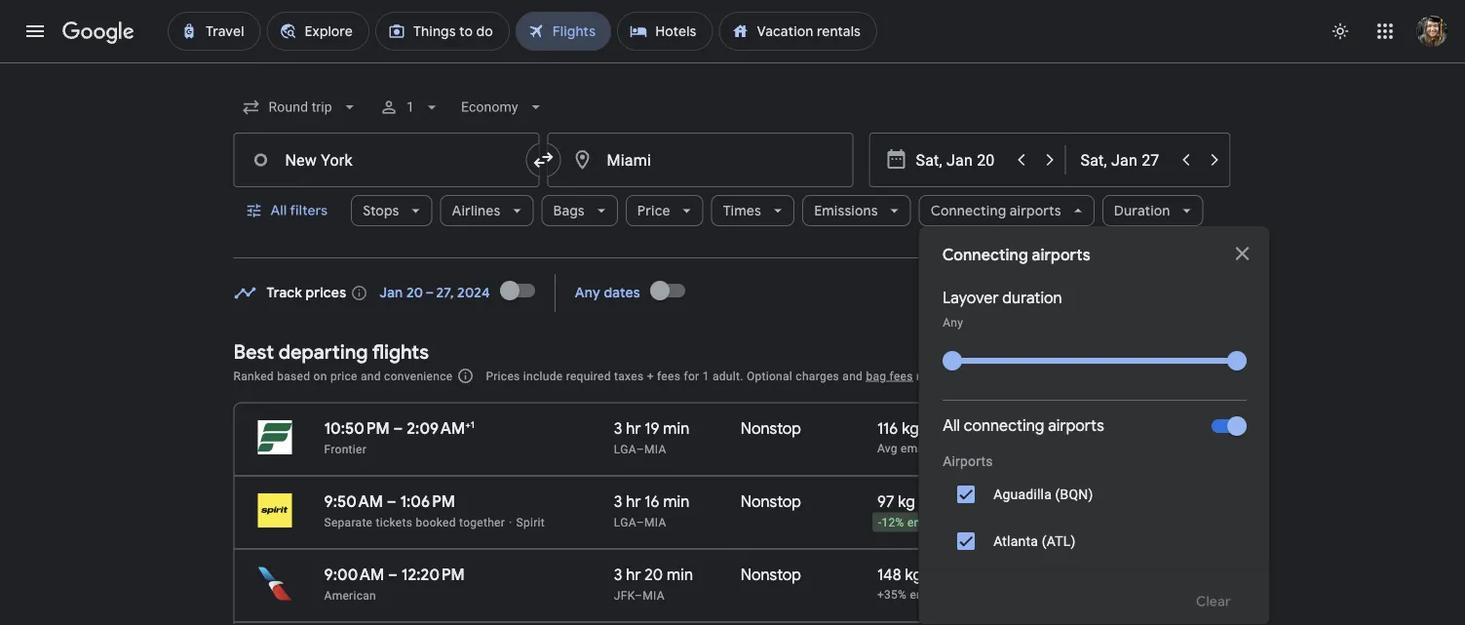 Task type: locate. For each thing, give the bounding box(es) containing it.
mia down 19
[[645, 442, 667, 456]]

avg
[[878, 442, 898, 456]]

connecting airports up date grid button
[[943, 245, 1091, 265]]

+35%
[[878, 588, 907, 602]]

kg up avg emissions
[[902, 418, 919, 438]]

2 for 97
[[943, 498, 950, 514]]

connecting airports down the departure text box
[[931, 202, 1062, 219]]

1 vertical spatial any
[[943, 316, 963, 330]]

-
[[878, 516, 882, 530]]

all up "airports"
[[943, 416, 960, 436]]

1 fees from the left
[[657, 369, 681, 383]]

all inside all filters button
[[271, 202, 287, 219]]

None text field
[[548, 133, 854, 187]]

leaves laguardia airport at 10:50 pm on saturday, january 20 and arrives at miami international airport at 2:09 am on sunday, january 21. element
[[324, 418, 475, 438]]

0 vertical spatial co
[[923, 418, 947, 438]]

fees
[[657, 369, 681, 383], [890, 369, 913, 383]]

0 vertical spatial nonstop
[[741, 418, 802, 438]]

3 hr 20 min jfk – mia
[[614, 565, 693, 602]]

airports up "date grid"
[[1010, 202, 1062, 219]]

0 vertical spatial 1
[[406, 99, 414, 115]]

2 vertical spatial emissions
[[910, 588, 966, 602]]

mia inside 3 hr 16 min lga – mia
[[645, 515, 667, 529]]

1 horizontal spatial fees
[[890, 369, 913, 383]]

+
[[647, 369, 654, 383], [465, 418, 471, 431]]

0 horizontal spatial and
[[361, 369, 381, 383]]

required
[[566, 369, 611, 383]]

0 vertical spatial emissions
[[901, 442, 957, 456]]

leaves john f. kennedy international airport at 9:00 am on saturday, january 20 and arrives at miami international airport at 12:20 pm on saturday, january 20. element
[[324, 565, 465, 585]]

loading results progress bar
[[0, 62, 1466, 66]]

0 vertical spatial connecting
[[931, 202, 1007, 219]]

Departure time: 10:50 PM. text field
[[324, 418, 390, 438]]

lga for 3 hr 19 min
[[614, 442, 637, 456]]

3 hr 16 min lga – mia
[[614, 491, 690, 529]]

airports
[[1010, 202, 1062, 219], [1032, 245, 1091, 265], [1048, 416, 1104, 436]]

co for 116
[[923, 418, 947, 438]]

0 vertical spatial min
[[663, 418, 690, 438]]

total duration 3 hr 19 min. element
[[614, 418, 741, 441]]

emissions
[[901, 442, 957, 456], [908, 516, 964, 530], [910, 588, 966, 602]]

separate
[[324, 515, 373, 529]]

any inside find the best price "region"
[[575, 284, 601, 302]]

1 vertical spatial 2
[[943, 498, 950, 514]]

3
[[614, 418, 623, 438], [614, 491, 623, 511], [614, 565, 623, 585]]

2 vertical spatial 1
[[471, 418, 475, 431]]

3 inside 3 hr 19 min lga – mia
[[614, 418, 623, 438]]

3 hr from the top
[[626, 565, 641, 585]]

connecting down the departure text box
[[931, 202, 1007, 219]]

mia inside 3 hr 19 min lga – mia
[[645, 442, 667, 456]]

2 vertical spatial 3
[[614, 565, 623, 585]]

hr
[[626, 418, 641, 438], [626, 491, 641, 511], [626, 565, 641, 585]]

0 vertical spatial airports
[[1010, 202, 1062, 219]]

Arrival time: 12:20 PM. text field
[[402, 565, 465, 585]]

97
[[878, 491, 895, 511]]

min inside 3 hr 20 min jfk – mia
[[667, 565, 693, 585]]

assistance
[[1039, 369, 1098, 383]]

1 3 from the top
[[614, 418, 623, 438]]

2 down "airports"
[[943, 498, 950, 514]]

2 fees from the left
[[890, 369, 913, 383]]

1 vertical spatial min
[[663, 491, 690, 511]]

co inside 97 kg co 2 -12% emissions
[[919, 491, 943, 511]]

2 vertical spatial mia
[[643, 588, 665, 602]]

mia down 20
[[643, 588, 665, 602]]

hr left 16
[[626, 491, 641, 511]]

2 vertical spatial nonstop flight. element
[[741, 565, 802, 588]]

3 left 16
[[614, 491, 623, 511]]

1 vertical spatial kg
[[898, 491, 916, 511]]

kg inside '116 kg co 2'
[[902, 418, 919, 438]]

1 lga from the top
[[614, 442, 637, 456]]

nonstop flight. element
[[741, 418, 802, 441], [741, 491, 802, 514], [741, 565, 802, 588]]

co right 148
[[926, 565, 950, 585]]

2 vertical spatial nonstop
[[741, 565, 802, 585]]

total duration 3 hr 20 min. element
[[614, 565, 741, 588]]

97 kg co 2 -12% emissions
[[878, 491, 964, 530]]

1 hr from the top
[[626, 418, 641, 438]]

– down total duration 3 hr 20 min. element
[[635, 588, 643, 602]]

kg right 148
[[905, 565, 923, 585]]

1 vertical spatial +
[[465, 418, 471, 431]]

avg emissions
[[878, 442, 957, 456]]

by:
[[1181, 367, 1201, 384]]

1 nonstop flight. element from the top
[[741, 418, 802, 441]]

– inside "9:00 am – 12:20 pm american"
[[388, 565, 398, 585]]

2 inside '116 kg co 2'
[[947, 424, 954, 441]]

– down "total duration 3 hr 19 min." element
[[637, 442, 645, 456]]

20 – 27,
[[407, 284, 454, 302]]

mia for 19
[[645, 442, 667, 456]]

lga for 3 hr 16 min
[[614, 515, 637, 529]]

2 hr from the top
[[626, 491, 641, 511]]

mia for 20
[[643, 588, 665, 602]]

2 nonstop from the top
[[741, 491, 802, 511]]

1 vertical spatial nonstop flight. element
[[741, 491, 802, 514]]

learn more about ranking image
[[457, 367, 474, 385]]

bag
[[866, 369, 887, 383]]

– inside 3 hr 20 min jfk – mia
[[635, 588, 643, 602]]

hr left 20
[[626, 565, 641, 585]]

1 vertical spatial all
[[943, 416, 960, 436]]

and
[[361, 369, 381, 383], [843, 369, 863, 383]]

any down the layover
[[943, 316, 963, 330]]

1 nonstop from the top
[[741, 418, 802, 438]]

mia
[[645, 442, 667, 456], [645, 515, 667, 529], [643, 588, 665, 602]]

and right price at the bottom left of page
[[361, 369, 381, 383]]

(atl)
[[1042, 533, 1076, 549]]

best
[[234, 339, 274, 364]]

3 nonstop flight. element from the top
[[741, 565, 802, 588]]

connecting inside popup button
[[931, 202, 1007, 219]]

0 vertical spatial mia
[[645, 442, 667, 456]]

connecting up the layover
[[943, 245, 1029, 265]]

atlanta (atl)
[[993, 533, 1076, 549]]

116
[[878, 418, 898, 438]]

1
[[406, 99, 414, 115], [703, 369, 710, 383], [471, 418, 475, 431]]

0 vertical spatial all
[[271, 202, 287, 219]]

co right 97 at bottom
[[919, 491, 943, 511]]

2 vertical spatial 2
[[950, 571, 957, 587]]

0 vertical spatial any
[[575, 284, 601, 302]]

None field
[[234, 90, 367, 125], [453, 90, 553, 125], [234, 90, 367, 125], [453, 90, 553, 125]]

3 inside 3 hr 16 min lga – mia
[[614, 491, 623, 511]]

min inside 3 hr 19 min lga – mia
[[663, 418, 690, 438]]

and left the bag
[[843, 369, 863, 383]]

bags
[[553, 202, 585, 219]]

emissions right +35%
[[910, 588, 966, 602]]

airports down assistance on the right of the page
[[1048, 416, 1104, 436]]

kg for 97
[[898, 491, 916, 511]]

1 vertical spatial 3
[[614, 491, 623, 511]]

date grid button
[[952, 274, 1079, 309]]

None search field
[[234, 84, 1270, 625]]

$148
[[1119, 565, 1153, 585]]

date grid
[[1003, 283, 1063, 300]]

departing
[[279, 339, 368, 364]]

+ down "learn more about ranking" icon
[[465, 418, 471, 431]]

fees right the bag
[[890, 369, 913, 383]]

1 vertical spatial nonstop
[[741, 491, 802, 511]]

0 horizontal spatial 1
[[406, 99, 414, 115]]

9:00 am
[[324, 565, 384, 585]]

1 vertical spatial co
[[919, 491, 943, 511]]

nonstop for 3 hr 20 min
[[741, 565, 802, 585]]

co inside 148 kg co 2 +35% emissions
[[926, 565, 950, 585]]

3 inside 3 hr 20 min jfk – mia
[[614, 565, 623, 585]]

0 vertical spatial connecting airports
[[931, 202, 1062, 219]]

total duration 3 hr 16 min. element
[[614, 491, 741, 514]]

1 horizontal spatial 1
[[471, 418, 475, 431]]

1 inside popup button
[[406, 99, 414, 115]]

1 vertical spatial 1
[[703, 369, 710, 383]]

1 horizontal spatial and
[[843, 369, 863, 383]]

lga down "total duration 3 hr 19 min." element
[[614, 442, 637, 456]]

hr inside 3 hr 16 min lga – mia
[[626, 491, 641, 511]]

2 up "airports"
[[947, 424, 954, 441]]

lga down total duration 3 hr 16 min. element
[[614, 515, 637, 529]]

mia inside 3 hr 20 min jfk – mia
[[643, 588, 665, 602]]

1 vertical spatial lga
[[614, 515, 637, 529]]

1 horizontal spatial +
[[647, 369, 654, 383]]

2 vertical spatial hr
[[626, 565, 641, 585]]

emissions right 12%
[[908, 516, 964, 530]]

2 3 from the top
[[614, 491, 623, 511]]

price
[[330, 369, 358, 383]]

airports up grid
[[1032, 245, 1091, 265]]

connecting airports inside popup button
[[931, 202, 1062, 219]]

kg inside 148 kg co 2 +35% emissions
[[905, 565, 923, 585]]

0 horizontal spatial all
[[271, 202, 287, 219]]

+ right the taxes
[[647, 369, 654, 383]]

mia down 16
[[645, 515, 667, 529]]

lga inside 3 hr 19 min lga – mia
[[614, 442, 637, 456]]

min right 19
[[663, 418, 690, 438]]

connecting
[[931, 202, 1007, 219], [943, 245, 1029, 265]]

main menu image
[[23, 20, 47, 43]]

co up avg emissions
[[923, 418, 947, 438]]

0 vertical spatial 3
[[614, 418, 623, 438]]

3 up jfk
[[614, 565, 623, 585]]

american
[[324, 588, 376, 602]]

all for all connecting airports
[[943, 416, 960, 436]]

hr for 16
[[626, 491, 641, 511]]

2:09 am
[[407, 418, 465, 438]]

hr inside 3 hr 19 min lga – mia
[[626, 418, 641, 438]]

any
[[575, 284, 601, 302], [943, 316, 963, 330]]

– right departure time: 9:00 am. text box
[[388, 565, 398, 585]]

sort by:
[[1150, 367, 1201, 384]]

aguadilla
[[993, 486, 1052, 502]]

148
[[878, 565, 902, 585]]

emissions inside 148 kg co 2 +35% emissions
[[910, 588, 966, 602]]

0 horizontal spatial +
[[465, 418, 471, 431]]

connecting airports
[[931, 202, 1062, 219], [943, 245, 1091, 265]]

kg inside 97 kg co 2 -12% emissions
[[898, 491, 916, 511]]

1 vertical spatial emissions
[[908, 516, 964, 530]]

emissions button
[[803, 187, 911, 234]]

19
[[645, 418, 660, 438]]

+ inside 10:50 pm – 2:09 am + 1
[[465, 418, 471, 431]]

sort
[[1150, 367, 1178, 384]]

3 for 3 hr 19 min
[[614, 418, 623, 438]]

connecting
[[964, 416, 1044, 436]]

kg for 148
[[905, 565, 923, 585]]

booked
[[416, 515, 456, 529]]

hr inside 3 hr 20 min jfk – mia
[[626, 565, 641, 585]]

min right 16
[[663, 491, 690, 511]]

jan
[[380, 284, 403, 302]]

2 inside 97 kg co 2 -12% emissions
[[943, 498, 950, 514]]

– down total duration 3 hr 16 min. element
[[637, 515, 645, 529]]

best departing flights
[[234, 339, 429, 364]]

2 nonstop flight. element from the top
[[741, 491, 802, 514]]

0 vertical spatial hr
[[626, 418, 641, 438]]

min
[[663, 418, 690, 438], [663, 491, 690, 511], [667, 565, 693, 585]]

all left filters
[[271, 202, 287, 219]]

0 vertical spatial +
[[647, 369, 654, 383]]

grid
[[1037, 283, 1063, 300]]

airports inside popup button
[[1010, 202, 1062, 219]]

nonstop for 3 hr 19 min
[[741, 418, 802, 438]]

co for 97
[[919, 491, 943, 511]]

0 horizontal spatial fees
[[657, 369, 681, 383]]

min for 3 hr 16 min
[[663, 491, 690, 511]]

prices
[[486, 369, 520, 383]]

2 vertical spatial min
[[667, 565, 693, 585]]

any dates
[[575, 284, 641, 302]]

3 3 from the top
[[614, 565, 623, 585]]

2 inside 148 kg co 2 +35% emissions
[[950, 571, 957, 587]]

3 left 19
[[614, 418, 623, 438]]

2 vertical spatial co
[[926, 565, 950, 585]]

kg right 97 at bottom
[[898, 491, 916, 511]]

0 vertical spatial kg
[[902, 418, 919, 438]]

3 nonstop from the top
[[741, 565, 802, 585]]

1 vertical spatial airports
[[1032, 245, 1091, 265]]

20
[[645, 565, 663, 585]]

find the best price region
[[234, 267, 1232, 325]]

0 vertical spatial lga
[[614, 442, 637, 456]]

0 vertical spatial nonstop flight. element
[[741, 418, 802, 441]]

kg
[[902, 418, 919, 438], [898, 491, 916, 511], [905, 565, 923, 585]]

any left dates
[[575, 284, 601, 302]]

passenger assistance button
[[978, 369, 1098, 383]]

best departing flights main content
[[234, 267, 1232, 625]]

3 for 3 hr 20 min
[[614, 565, 623, 585]]

2 vertical spatial kg
[[905, 565, 923, 585]]

lga
[[614, 442, 637, 456], [614, 515, 637, 529]]

0 horizontal spatial any
[[575, 284, 601, 302]]

min inside 3 hr 16 min lga – mia
[[663, 491, 690, 511]]

2 lga from the top
[[614, 515, 637, 529]]

tickets
[[376, 515, 413, 529]]

hr left 19
[[626, 418, 641, 438]]

airlines
[[452, 202, 501, 219]]

lga inside 3 hr 16 min lga – mia
[[614, 515, 637, 529]]

co inside '116 kg co 2'
[[923, 418, 947, 438]]

0 vertical spatial 2
[[947, 424, 954, 441]]

1 horizontal spatial all
[[943, 416, 960, 436]]

emissions down '116 kg co 2'
[[901, 442, 957, 456]]

1 vertical spatial hr
[[626, 491, 641, 511]]

1 vertical spatial mia
[[645, 515, 667, 529]]

min right 20
[[667, 565, 693, 585]]

fees left for
[[657, 369, 681, 383]]

None text field
[[234, 133, 540, 187]]

2 right 148
[[950, 571, 957, 587]]

1 horizontal spatial any
[[943, 316, 963, 330]]



Task type: vqa. For each thing, say whether or not it's contained in the screenshot.
SHARING at the left of the page
no



Task type: describe. For each thing, give the bounding box(es) containing it.
learn more about tracked prices image
[[350, 284, 368, 302]]

convenience
[[384, 369, 453, 383]]

12%
[[882, 516, 905, 530]]

separate tickets booked together
[[324, 515, 505, 529]]

sort by: button
[[1143, 358, 1232, 393]]

min for 3 hr 20 min
[[667, 565, 693, 585]]

– inside 3 hr 19 min lga – mia
[[637, 442, 645, 456]]

148 US dollars text field
[[1119, 565, 1153, 585]]

flights
[[372, 339, 429, 364]]

co for 148
[[926, 565, 950, 585]]

Departure time: 9:00 AM. text field
[[324, 565, 384, 585]]

2 for 148
[[950, 571, 957, 587]]

10:50 pm – 2:09 am + 1
[[324, 418, 475, 438]]

airports
[[943, 453, 993, 469]]

times button
[[712, 187, 795, 234]]

ranked based on price and convenience
[[234, 369, 453, 383]]

nonstop flight. element for 3 hr 19 min
[[741, 418, 802, 441]]

atlanta
[[993, 533, 1038, 549]]

bag fees button
[[866, 369, 913, 383]]

leaves laguardia airport at 9:50 am on saturday, january 20 and arrives at miami international airport at 1:06 pm on saturday, january 20. element
[[324, 491, 455, 511]]

apply.
[[943, 369, 975, 383]]

9:00 am – 12:20 pm american
[[324, 565, 465, 602]]

hr for 20
[[626, 565, 641, 585]]

separate tickets booked together. this trip includes tickets from multiple airlines. missed connections may be protected by gotogate.. element
[[324, 515, 505, 529]]

Departure text field
[[916, 134, 1006, 186]]

3 for 3 hr 16 min
[[614, 491, 623, 511]]

emissions
[[814, 202, 878, 219]]

16
[[645, 491, 660, 511]]

swap origin and destination. image
[[532, 148, 555, 172]]

emissions inside 97 kg co 2 -12% emissions
[[908, 516, 964, 530]]

price button
[[626, 187, 704, 234]]

aguadilla (bqn)
[[993, 486, 1093, 502]]

times
[[723, 202, 762, 219]]

track
[[267, 284, 302, 302]]

layover duration any
[[943, 288, 1062, 330]]

1 vertical spatial connecting airports
[[943, 245, 1091, 265]]

taxes
[[614, 369, 644, 383]]

1:06 pm
[[400, 491, 455, 511]]

duration button
[[1103, 187, 1204, 234]]

frontier
[[324, 442, 367, 456]]

for
[[684, 369, 700, 383]]

all filters
[[271, 202, 328, 219]]

spirit
[[516, 515, 545, 529]]

stops button
[[351, 187, 433, 234]]

3 hr 19 min lga – mia
[[614, 418, 690, 456]]

filters
[[290, 202, 328, 219]]

together
[[459, 515, 505, 529]]

price
[[638, 202, 671, 219]]

– up tickets
[[387, 491, 396, 511]]

prices include required taxes + fees for 1 adult. optional charges and bag fees may apply. passenger assistance
[[486, 369, 1098, 383]]

2024
[[457, 284, 490, 302]]

min for 3 hr 19 min
[[663, 418, 690, 438]]

stops
[[363, 202, 399, 219]]

1 inside 10:50 pm – 2:09 am + 1
[[471, 418, 475, 431]]

Return text field
[[1081, 134, 1171, 186]]

2 for 116
[[947, 424, 954, 441]]

all for all filters
[[271, 202, 287, 219]]

change appearance image
[[1317, 8, 1364, 55]]

jfk
[[614, 588, 635, 602]]

2 and from the left
[[843, 369, 863, 383]]

Arrival time: 1:06 PM. text field
[[400, 491, 455, 511]]

9:50 am
[[324, 491, 383, 511]]

charges
[[796, 369, 840, 383]]

12:20 pm
[[402, 565, 465, 585]]

connecting airports button
[[919, 187, 1095, 234]]

date
[[1003, 283, 1034, 300]]

1 button
[[371, 84, 449, 131]]

none search field containing connecting airports
[[234, 84, 1270, 625]]

include
[[523, 369, 563, 383]]

hr for 19
[[626, 418, 641, 438]]

dates
[[604, 284, 641, 302]]

jan 20 – 27, 2024
[[380, 284, 490, 302]]

passenger
[[978, 369, 1036, 383]]

2 horizontal spatial 1
[[703, 369, 710, 383]]

duration
[[1002, 288, 1062, 308]]

any inside layover duration any
[[943, 316, 963, 330]]

adult.
[[713, 369, 744, 383]]

nonstop flight. element for 3 hr 16 min
[[741, 491, 802, 514]]

optional
[[747, 369, 793, 383]]

10:50 pm
[[324, 418, 390, 438]]

nonstop flight. element for 3 hr 20 min
[[741, 565, 802, 588]]

bags button
[[542, 187, 618, 234]]

1 vertical spatial connecting
[[943, 245, 1029, 265]]

kg for 116
[[902, 418, 919, 438]]

116 kg co 2
[[878, 418, 954, 441]]

mia for 16
[[645, 515, 667, 529]]

1 and from the left
[[361, 369, 381, 383]]

prices
[[306, 284, 346, 302]]

– left 2:09 am
[[394, 418, 403, 438]]

2 vertical spatial airports
[[1048, 416, 1104, 436]]

on
[[314, 369, 327, 383]]

ranked
[[234, 369, 274, 383]]

close dialog image
[[1231, 242, 1255, 265]]

Arrival time: 2:09 AM on  Sunday, January 21. text field
[[407, 418, 475, 438]]

all filters button
[[234, 187, 343, 234]]

duration
[[1114, 202, 1171, 219]]

– inside 3 hr 16 min lga – mia
[[637, 515, 645, 529]]

airlines button
[[440, 187, 534, 234]]

148 kg co 2 +35% emissions
[[878, 565, 966, 602]]

nonstop for 3 hr 16 min
[[741, 491, 802, 511]]

this price for this flight doesn't include overhead bin access. if you need a carry-on bag, use the bags filter to update prices. image
[[1103, 416, 1127, 440]]

layover
[[943, 288, 999, 308]]

all connecting airports
[[943, 416, 1104, 436]]

9:50 am – 1:06 pm
[[324, 491, 455, 511]]

(bqn)
[[1055, 486, 1093, 502]]

Departure time: 9:50 AM. text field
[[324, 491, 383, 511]]

based
[[277, 369, 310, 383]]



